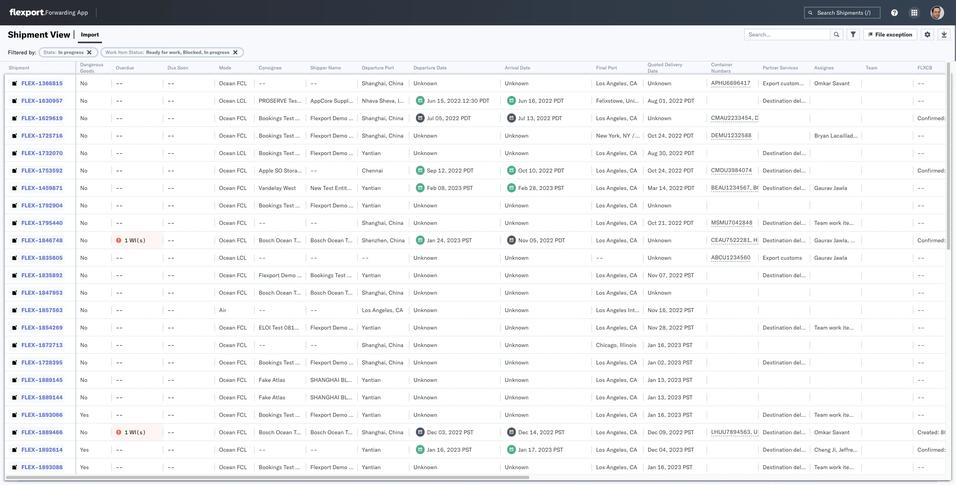 Task type: describe. For each thing, give the bounding box(es) containing it.
beau1234567,
[[711, 184, 752, 191]]

customs,
[[781, 80, 804, 87]]

4 resize handle column header from the left
[[206, 62, 215, 485]]

port for departure port
[[385, 65, 394, 71]]

14 resize handle column header from the left
[[801, 62, 811, 485]]

quoted
[[648, 62, 664, 67]]

flxcb
[[918, 65, 932, 71]]

fcl for flex-1366815
[[237, 80, 247, 87]]

17,
[[528, 446, 537, 454]]

fake atlas for flex-1889145
[[259, 377, 285, 384]]

destination delivery for flex-1893066
[[763, 411, 813, 419]]

file exception
[[876, 31, 913, 38]]

ca for flex-1835892
[[630, 272, 637, 279]]

16 resize handle column header from the left
[[904, 62, 914, 485]]

atlas for flex-1889145
[[272, 377, 285, 384]]

1872713
[[39, 342, 63, 349]]

item for flex-1893088
[[843, 464, 854, 471]]

2 in from the left
[[204, 49, 209, 55]]

1 resize handle column header from the left
[[66, 62, 75, 485]]

ocean fcl for flex-1892614
[[219, 446, 247, 454]]

entity
[[335, 184, 350, 192]]

ltd
[[353, 97, 361, 104]]

due
[[168, 65, 176, 71]]

3 resize handle column header from the left
[[154, 62, 164, 485]]

ocean for 1732070
[[219, 149, 235, 157]]

flex-1889145
[[21, 377, 63, 384]]

los for flex-1835892
[[596, 272, 605, 279]]

departure port
[[362, 65, 394, 71]]

24, for los angeles, ca
[[658, 167, 667, 174]]

los for flex-1732070
[[596, 149, 605, 157]]

work for flex-1893066
[[829, 411, 842, 419]]

omkar for customs,
[[815, 80, 831, 87]]

1847953
[[39, 289, 63, 296]]

nov 28, 2022 pst
[[648, 324, 694, 331]]

services
[[780, 65, 798, 71]]

export customs, import customs
[[763, 80, 845, 87]]

arrival date button
[[501, 63, 584, 71]]

1 progress from the left
[[64, 49, 84, 55]]

work for flex-1854269
[[829, 324, 842, 331]]

jun for jun 15, 2022 12:30 pdt
[[427, 97, 436, 104]]

yantian for flex-1854269
[[362, 324, 381, 331]]

work
[[106, 49, 117, 55]]

flex-1847953 button
[[9, 287, 64, 298]]

shipment for shipment view
[[8, 29, 48, 40]]

export customs
[[763, 254, 802, 261]]

shipper for flex-1854269
[[349, 324, 368, 331]]

no for flex-1889145
[[80, 377, 87, 384]]

flex-1630957
[[21, 97, 63, 104]]

status
[[129, 49, 143, 55]]

no for flex-1854269
[[80, 324, 87, 331]]

ocean fcl for flex-1459871
[[219, 184, 247, 192]]

dec 03, 2022 pst
[[427, 429, 474, 436]]

los angeles, ca for 1854269
[[596, 324, 637, 331]]

so
[[275, 167, 282, 174]]

1889144
[[39, 394, 63, 401]]

1835605
[[39, 254, 63, 261]]

proserve test account
[[259, 97, 321, 104]]

container
[[711, 62, 733, 67]]

mar
[[648, 184, 658, 192]]

los for flex-1728395
[[596, 359, 605, 366]]

05, for jul
[[435, 115, 444, 122]]

11 resize handle column header from the left
[[634, 62, 644, 485]]

16, down 03,
[[437, 446, 446, 454]]

savant for export customs, import customs
[[833, 80, 850, 87]]

1835892
[[39, 272, 63, 279]]

ca for flex-1366815
[[630, 80, 637, 87]]

9 resize handle column header from the left
[[491, 62, 501, 485]]

1732070
[[39, 149, 63, 157]]

flexport for 1792904
[[310, 202, 331, 209]]

flxcb button
[[914, 63, 956, 71]]

flex-1847953
[[21, 289, 63, 296]]

partner services
[[763, 65, 798, 71]]

use)
[[330, 167, 344, 174]]

01,
[[659, 97, 668, 104]]

mar 14, 2022 pdt
[[648, 184, 695, 192]]

ca for flex-1629619
[[630, 115, 637, 122]]

china for aphu6696417
[[389, 80, 404, 87]]

feb for feb 28, 2023 pst
[[518, 184, 528, 192]]

los for flex-1366815
[[596, 80, 605, 87]]

oct for demu1232588
[[648, 132, 657, 139]]

gaurav jawla for export customs
[[815, 254, 848, 261]]

oct 21, 2022 pdt
[[648, 219, 694, 226]]

15 resize handle column header from the left
[[853, 62, 862, 485]]

1 for 1846748
[[125, 237, 128, 244]]

aug 01, 2022 pdt
[[648, 97, 695, 104]]

demu1232567
[[755, 114, 795, 121]]

bookings for flex-1725716
[[259, 132, 282, 139]]

bookings test consignee for flex-1893088
[[259, 464, 322, 471]]

flex-1732070 button
[[9, 147, 64, 159]]

no for flex-1753592
[[80, 167, 87, 174]]

item for flex-1854269
[[843, 324, 854, 331]]

arrival date
[[505, 65, 530, 71]]

shanghai, for flex-1795440
[[362, 219, 387, 226]]

flex-1854269 button
[[9, 322, 64, 333]]

filtered by:
[[8, 49, 36, 56]]

04,
[[659, 446, 668, 454]]

flex-1459871 button
[[9, 182, 64, 194]]

test for flex-1893066
[[855, 411, 865, 419]]

goods
[[80, 68, 94, 74]]

flex- for 1728395
[[21, 359, 39, 366]]

ocean lcl for -
[[219, 254, 247, 261]]

port for final port
[[608, 65, 617, 71]]

2
[[351, 184, 355, 192]]

ca for flex-1854269
[[630, 324, 637, 331]]

los for flex-1629619
[[596, 115, 605, 122]]

los angeles, ca for 1889145
[[596, 377, 637, 384]]

dec 04, 2023 pst
[[648, 446, 694, 454]]

fcl for flex-1889145
[[237, 377, 247, 384]]

no for flex-1795440
[[80, 219, 87, 226]]

flexport demo shipper co. for 1893088
[[310, 464, 378, 471]]

shenzhen, china
[[362, 237, 405, 244]]

nhava
[[362, 97, 378, 104]]

8 resize handle column header from the left
[[400, 62, 410, 485]]

fcl for flex-1728395
[[237, 359, 247, 366]]

jan 17, 2023 pst
[[518, 446, 563, 454]]

confirmed: for confirmed: 789
[[918, 237, 946, 244]]

1 vertical spatial import
[[805, 80, 822, 87]]

apple
[[259, 167, 274, 174]]

gaurav jawla, omkar savant
[[815, 237, 886, 244]]

13 resize handle column header from the left
[[749, 62, 759, 485]]

758
[[947, 167, 956, 174]]

bookings test consignee for flex-1792904
[[259, 202, 322, 209]]

los for flex-1893066
[[596, 411, 605, 419]]

flex- for 1893066
[[21, 411, 39, 419]]

ocean fcl for flex-1854269
[[219, 324, 247, 331]]

1 vertical spatial omkar
[[851, 237, 867, 244]]

7 resize handle column header from the left
[[349, 62, 358, 485]]

item
[[118, 49, 128, 55]]

co. for 1629619
[[370, 115, 378, 122]]

03,
[[438, 429, 447, 436]]

work,
[[169, 49, 182, 55]]

flex-1753592 button
[[9, 165, 64, 176]]

angeles, for flex-1629619
[[607, 115, 628, 122]]

08,
[[438, 184, 447, 192]]

los angeles, ca for 1732070
[[596, 149, 637, 157]]

eloi test 081801
[[259, 324, 305, 331]]

demo for 1854269
[[333, 324, 347, 331]]

lhuu7894563,
[[711, 429, 752, 436]]

flex-1893088 button
[[9, 462, 64, 473]]

los for flex-1889145
[[596, 377, 605, 384]]

atlas for flex-1889144
[[272, 394, 285, 401]]

shipment view
[[8, 29, 70, 40]]

flex-1795440 button
[[9, 217, 64, 228]]

shipper name
[[310, 65, 341, 71]]

team for 1893088
[[815, 464, 828, 471]]

los angeles, ca for 1753592
[[596, 167, 637, 174]]

2 : from the left
[[143, 49, 144, 55]]

final
[[596, 65, 607, 71]]

demo for 1732070
[[333, 149, 347, 157]]

1459871
[[39, 184, 63, 192]]

1630957
[[39, 97, 63, 104]]

1 horizontal spatial customs
[[824, 80, 845, 87]]

16, for flex-1893088
[[658, 464, 666, 471]]

2 resize handle column header from the left
[[102, 62, 112, 485]]

confirmed: 758
[[918, 167, 956, 174]]

angeles, for flex-1835892
[[607, 272, 628, 279]]

flex- for 1795440
[[21, 219, 39, 226]]

united
[[626, 97, 643, 104]]

proserve
[[259, 97, 287, 104]]

bluetech for 1889145
[[341, 377, 369, 384]]

10 resize handle column header from the left
[[583, 62, 592, 485]]

ocean for 1892614
[[219, 446, 235, 454]]

fake for flex-1889144
[[259, 394, 271, 401]]

delivery for flex-1854269
[[794, 324, 813, 331]]

shenzhen,
[[362, 237, 389, 244]]

vandelay
[[259, 184, 282, 192]]

jan for flex-1728395
[[648, 359, 656, 366]]

aphu6696417
[[711, 79, 751, 87]]

flex-1795440
[[21, 219, 63, 226]]

no for flex-1725716
[[80, 132, 87, 139]]

delivery for flex-1893066
[[794, 411, 813, 419]]

19 for 1893088
[[867, 464, 873, 471]]

1792904
[[39, 202, 63, 209]]

china for lhuu7894563, uetu5238478
[[389, 429, 404, 436]]

consignee for flex-1725716
[[295, 132, 322, 139]]

ocean for 1366815
[[219, 80, 235, 87]]

consignee inside button
[[259, 65, 282, 71]]

due soon
[[168, 65, 188, 71]]

bozo1234565,
[[753, 184, 794, 191]]

flexport. image
[[10, 9, 45, 17]]

delivery for flex-1753592
[[794, 167, 813, 174]]

flexport for 1893066
[[310, 411, 331, 419]]

blocked,
[[183, 49, 203, 55]]

app
[[77, 9, 88, 16]]

confirmed: 806
[[918, 446, 956, 454]]

nov 16, 2022 pst
[[648, 307, 694, 314]]

6 resize handle column header from the left
[[297, 62, 306, 485]]

departure port button
[[358, 63, 402, 71]]

ocean for 1893088
[[219, 464, 235, 471]]

flex- for 1792904
[[21, 202, 39, 209]]

shipment for shipment
[[9, 65, 29, 71]]

state
[[44, 49, 55, 55]]



Task type: locate. For each thing, give the bounding box(es) containing it.
1 wi(s) from the top
[[130, 237, 146, 244]]

international
[[628, 307, 660, 314]]

customs down "assignee"
[[824, 80, 845, 87]]

aug 30, 2022 pdt
[[648, 149, 695, 157]]

ocean for 1889144
[[219, 394, 235, 401]]

1 vertical spatial new
[[310, 184, 322, 192]]

1 vertical spatial 24,
[[658, 167, 667, 174]]

flex- inside 'button'
[[21, 289, 39, 296]]

import down "assignee"
[[805, 80, 822, 87]]

bookings test consignee
[[259, 115, 322, 122], [259, 132, 322, 139], [259, 149, 322, 157], [259, 202, 322, 209], [310, 272, 374, 279], [259, 359, 322, 366], [259, 411, 322, 419], [259, 464, 322, 471]]

fcl for flex-1872713
[[237, 342, 247, 349]]

customs down hlxu6269489,
[[781, 254, 802, 261]]

confirmed: left 758
[[918, 167, 946, 174]]

1 co., from the top
[[371, 377, 382, 384]]

2 gaurav from the top
[[815, 237, 832, 244]]

omkar savant for export customs, import customs
[[815, 80, 850, 87]]

dec 09, 2022 pst
[[648, 429, 694, 436]]

1 vertical spatial wi(s)
[[130, 429, 146, 436]]

1728395
[[39, 359, 63, 366]]

progress up the dangerous
[[64, 49, 84, 55]]

bosch ocean test
[[259, 237, 304, 244], [310, 237, 356, 244], [259, 289, 304, 296], [310, 289, 356, 296], [259, 429, 304, 436], [310, 429, 356, 436]]

0 vertical spatial 13,
[[527, 115, 535, 122]]

0 vertical spatial co.,
[[371, 377, 382, 384]]

1 gaurav from the top
[[815, 184, 832, 192]]

in right state
[[58, 49, 63, 55]]

0 vertical spatial ocean lcl
[[219, 97, 247, 104]]

18 flex- from the top
[[21, 377, 39, 384]]

cmau2233454,
[[711, 114, 754, 121]]

4 fcl from the top
[[237, 167, 247, 174]]

1 horizontal spatial date
[[520, 65, 530, 71]]

angeles, for flex-1889144
[[607, 394, 628, 401]]

1 horizontal spatial new
[[596, 132, 607, 139]]

Search Shipments (/) text field
[[804, 7, 881, 19]]

1 vertical spatial oct 24, 2022 pdt
[[648, 167, 694, 174]]

1 vertical spatial omkar savant
[[815, 429, 850, 436]]

confirmed: down created:
[[918, 446, 946, 454]]

dec for dec 03, 2022 pst
[[427, 429, 437, 436]]

shipper for flex-1728395
[[349, 359, 368, 366]]

1 vertical spatial 1
[[125, 429, 128, 436]]

los angeles, ca for 1847953
[[596, 289, 637, 296]]

0 vertical spatial oct 24, 2022 pdt
[[648, 132, 694, 139]]

0 vertical spatial bluetech
[[341, 377, 369, 384]]

jan 16, 2023 pst up dec 09, 2022 pst
[[648, 411, 693, 419]]

flex- up flex-1753592 button
[[21, 149, 39, 157]]

2 feb from the left
[[518, 184, 528, 192]]

delivery for flex-1892614
[[794, 446, 813, 454]]

confirmed: 789
[[918, 237, 956, 244]]

port
[[385, 65, 394, 71], [608, 65, 617, 71]]

confirmed: left the 789
[[918, 237, 946, 244]]

18 no from the top
[[80, 377, 87, 384]]

28, down airport
[[659, 324, 668, 331]]

0 vertical spatial export
[[763, 80, 779, 87]]

8 destination from the top
[[763, 359, 792, 366]]

14,
[[659, 184, 668, 192], [530, 429, 538, 436]]

5 fcl from the top
[[237, 184, 247, 192]]

13, for flex-1889145
[[658, 377, 666, 384]]

3 lcl from the top
[[237, 254, 247, 261]]

account
[[300, 97, 321, 104]]

no for flex-1847953
[[80, 289, 87, 296]]

flex- up flex-1847953 'button'
[[21, 272, 39, 279]]

1366815
[[39, 80, 63, 87]]

16, up jul 13, 2022 pdt at the top
[[528, 97, 537, 104]]

0 horizontal spatial port
[[385, 65, 394, 71]]

flexport for 1629619
[[310, 115, 331, 122]]

1 destination delivery from the top
[[763, 149, 813, 157]]

11 no from the top
[[80, 254, 87, 261]]

jan 16, 2023 pst up jan 02, 2023 pst
[[648, 342, 693, 349]]

0 horizontal spatial departure
[[362, 65, 384, 71]]

6 yantian from the top
[[362, 377, 381, 384]]

feb down oct 10, 2022 pdt on the right of page
[[518, 184, 528, 192]]

china
[[389, 80, 404, 87], [389, 115, 404, 122], [389, 132, 404, 139], [389, 219, 404, 226], [390, 237, 405, 244], [389, 289, 404, 296], [389, 342, 404, 349], [389, 359, 404, 366], [389, 429, 404, 436]]

1 : from the left
[[55, 49, 56, 55]]

not
[[318, 167, 329, 174]]

1 horizontal spatial 05,
[[530, 237, 538, 244]]

ocean fcl
[[219, 80, 247, 87], [219, 115, 247, 122], [219, 132, 247, 139], [219, 167, 247, 174], [219, 184, 247, 192], [219, 202, 247, 209], [219, 219, 247, 226], [219, 237, 247, 244], [219, 272, 247, 279], [219, 289, 247, 296], [219, 324, 247, 331], [219, 342, 247, 349], [219, 359, 247, 366], [219, 377, 247, 384], [219, 394, 247, 401], [219, 411, 247, 419], [219, 429, 247, 436], [219, 446, 247, 454], [219, 464, 247, 471]]

no for flex-1459871
[[80, 184, 87, 192]]

jul down jun 16, 2022 pdt
[[518, 115, 525, 122]]

date down quoted
[[648, 68, 658, 74]]

0 horizontal spatial 05,
[[435, 115, 444, 122]]

flex-1846748
[[21, 237, 63, 244]]

oct left "nj"
[[648, 132, 657, 139]]

0 vertical spatial yes
[[80, 411, 89, 419]]

jan 16, 2023 pst down dec 03, 2022 pst
[[427, 446, 472, 454]]

flex- down flex-1728395 button
[[21, 377, 39, 384]]

forwarding app link
[[10, 9, 88, 17]]

0 vertical spatial 1
[[125, 237, 128, 244]]

24, for new york, ny / newark, nj
[[658, 132, 667, 139]]

illinois
[[620, 342, 637, 349]]

new test entity 2
[[310, 184, 355, 192]]

0 vertical spatial gaurav
[[815, 184, 832, 192]]

7 no from the top
[[80, 184, 87, 192]]

0 vertical spatial jan 13, 2023 pst
[[648, 377, 693, 384]]

7 destination delivery from the top
[[763, 324, 813, 331]]

angeles, for flex-1459871
[[607, 184, 628, 192]]

chicago,
[[596, 342, 618, 349]]

1 vertical spatial 28,
[[659, 324, 668, 331]]

1 vertical spatial aug
[[648, 149, 658, 157]]

departure inside the 'departure date' button
[[414, 65, 435, 71]]

yes right 1893066
[[80, 411, 89, 419]]

2 1 from the top
[[125, 429, 128, 436]]

2 vertical spatial ocean lcl
[[219, 254, 247, 261]]

team work item test 19 for flex-1893066
[[815, 411, 873, 419]]

demo for 1629619
[[333, 115, 347, 122]]

shanghai, for flex-1725716
[[362, 132, 387, 139]]

bookings test consignee for flex-1732070
[[259, 149, 322, 157]]

1 horizontal spatial :
[[143, 49, 144, 55]]

1 vertical spatial shanghai
[[310, 394, 339, 401]]

progress up mode on the left of page
[[210, 49, 229, 55]]

2 fake atlas from the top
[[259, 394, 285, 401]]

fcl for flex-1893088
[[237, 464, 247, 471]]

1 departure from the left
[[362, 65, 384, 71]]

14 no from the top
[[80, 307, 87, 314]]

2 bluetech from the top
[[341, 394, 369, 401]]

2 shanghai bluetech co., ltd from the top
[[310, 394, 393, 401]]

0 vertical spatial omkar savant
[[815, 80, 850, 87]]

0 horizontal spatial import
[[81, 31, 99, 38]]

14 flex- from the top
[[21, 307, 39, 314]]

date for departure date
[[437, 65, 447, 71]]

ltd
[[384, 377, 393, 384], [384, 394, 393, 401]]

dec left 09,
[[648, 429, 658, 436]]

flex-1835892
[[21, 272, 63, 279]]

0 vertical spatial import
[[81, 31, 99, 38]]

1 yes from the top
[[80, 411, 89, 419]]

jun up jul 13, 2022 pdt at the top
[[518, 97, 527, 104]]

beau1234567, bozo1234565, tcnu1234565
[[711, 184, 834, 191]]

2 oct 24, 2022 pdt from the top
[[648, 167, 694, 174]]

1 vertical spatial ocean lcl
[[219, 149, 247, 157]]

1854269
[[39, 324, 63, 331]]

nhava sheva, india
[[362, 97, 410, 104]]

flex- up flex-1893088 "button"
[[21, 446, 39, 454]]

1 vertical spatial yes
[[80, 446, 89, 454]]

1 vertical spatial co.,
[[371, 394, 382, 401]]

container numbers button
[[707, 60, 751, 74]]

0 vertical spatial wi(s)
[[130, 237, 146, 244]]

2 jan 13, 2023 pst from the top
[[648, 394, 693, 401]]

2 progress from the left
[[210, 49, 229, 55]]

jawla,
[[834, 237, 849, 244]]

flex- for 1846748
[[21, 237, 39, 244]]

export down partner
[[763, 80, 779, 87]]

yes right the 1893088
[[80, 464, 89, 471]]

4 item from the top
[[843, 464, 854, 471]]

shipment inside button
[[9, 65, 29, 71]]

1 atlas from the top
[[272, 377, 285, 384]]

resize handle column header
[[66, 62, 75, 485], [102, 62, 112, 485], [154, 62, 164, 485], [206, 62, 215, 485], [245, 62, 255, 485], [297, 62, 306, 485], [349, 62, 358, 485], [400, 62, 410, 485], [491, 62, 501, 485], [583, 62, 592, 485], [634, 62, 644, 485], [698, 62, 707, 485], [749, 62, 759, 485], [801, 62, 811, 485], [853, 62, 862, 485], [904, 62, 914, 485]]

1629619
[[39, 115, 63, 122]]

export down ceau7522281, hlxu6269489, hlxu8034992
[[763, 254, 779, 261]]

ocean lcl for bookings
[[219, 149, 247, 157]]

05,
[[435, 115, 444, 122], [530, 237, 538, 244]]

28, down 10,
[[529, 184, 538, 192]]

port right final
[[608, 65, 617, 71]]

omkar savant
[[815, 80, 850, 87], [815, 429, 850, 436]]

oct left 10,
[[518, 167, 527, 174]]

1 vertical spatial shipment
[[9, 65, 29, 71]]

2 vertical spatial 24,
[[437, 237, 446, 244]]

1 horizontal spatial progress
[[210, 49, 229, 55]]

0 vertical spatial customs
[[824, 80, 845, 87]]

aug left 30,
[[648, 149, 658, 157]]

co. for 1792904
[[370, 202, 378, 209]]

shanghai for 1889144
[[310, 394, 339, 401]]

lcl for proserve
[[237, 97, 247, 104]]

1892614
[[39, 446, 63, 454]]

flex- up flex-1892614 "button"
[[21, 429, 39, 436]]

flex-1872713
[[21, 342, 63, 349]]

dec up 17,
[[518, 429, 528, 436]]

10 yantian from the top
[[362, 464, 381, 471]]

1 1 wi(s) from the top
[[125, 237, 146, 244]]

forwarding
[[45, 9, 76, 16]]

angeles
[[607, 307, 627, 314]]

ocean fcl for flex-1753592
[[219, 167, 247, 174]]

yantian for flex-1459871
[[362, 184, 381, 192]]

6 shanghai, from the top
[[362, 342, 387, 349]]

0 horizontal spatial 14,
[[530, 429, 538, 436]]

file exception button
[[863, 28, 918, 40], [863, 28, 918, 40]]

departure date
[[414, 65, 447, 71]]

0 horizontal spatial feb
[[427, 184, 437, 192]]

yes right 1892614
[[80, 446, 89, 454]]

1 horizontal spatial feb
[[518, 184, 528, 192]]

fcl for flex-1725716
[[237, 132, 247, 139]]

0 horizontal spatial customs
[[781, 254, 802, 261]]

0 vertical spatial 14,
[[659, 184, 668, 192]]

: down the view
[[55, 49, 56, 55]]

11 ocean fcl from the top
[[219, 324, 247, 331]]

ca for flex-1753592
[[630, 167, 637, 174]]

import down app
[[81, 31, 99, 38]]

flexport demo shipper co. for 1792904
[[310, 202, 378, 209]]

departure
[[362, 65, 384, 71], [414, 65, 435, 71]]

0 horizontal spatial date
[[437, 65, 447, 71]]

0 vertical spatial 24,
[[658, 132, 667, 139]]

1 vertical spatial jawla
[[834, 254, 848, 261]]

0 vertical spatial jawla
[[834, 184, 848, 192]]

team
[[866, 65, 878, 71], [815, 219, 828, 226], [815, 324, 828, 331], [815, 411, 828, 419], [815, 464, 828, 471]]

17 ocean fcl from the top
[[219, 429, 247, 436]]

10 destination delivery from the top
[[763, 429, 813, 436]]

2 yantian from the top
[[362, 184, 381, 192]]

air
[[219, 307, 226, 314]]

5 resize handle column header from the left
[[245, 62, 255, 485]]

jun left 15,
[[427, 97, 436, 104]]

flex-1792904
[[21, 202, 63, 209]]

port inside 'button'
[[608, 65, 617, 71]]

fcl for flex-1846748
[[237, 237, 247, 244]]

ca for flex-1728395
[[630, 359, 637, 366]]

15 flex- from the top
[[21, 324, 39, 331]]

1 vertical spatial shanghai bluetech co., ltd
[[310, 394, 393, 401]]

0 vertical spatial shanghai bluetech co., ltd
[[310, 377, 393, 384]]

5 shanghai, from the top
[[362, 289, 387, 296]]

1 vertical spatial export
[[763, 254, 779, 261]]

0 vertical spatial omkar
[[815, 80, 831, 87]]

flex- down flex-1753592 button
[[21, 184, 39, 192]]

16, up nov 28, 2022 pst
[[659, 307, 668, 314]]

apple so storage (do not use)
[[259, 167, 344, 174]]

departure inside departure port button
[[362, 65, 384, 71]]

0 horizontal spatial jun
[[427, 97, 436, 104]]

2 confirmed: from the top
[[918, 167, 946, 174]]

co., for flex-1889144
[[371, 394, 382, 401]]

6 no from the top
[[80, 167, 87, 174]]

oct left 21,
[[648, 219, 657, 226]]

1 vertical spatial gaurav
[[815, 237, 832, 244]]

0 vertical spatial shanghai
[[310, 377, 339, 384]]

1846748
[[39, 237, 63, 244]]

jan 16, 2023 pst for flex-1893088
[[648, 464, 693, 471]]

import inside "button"
[[81, 31, 99, 38]]

bookings for flex-1728395
[[259, 359, 282, 366]]

0 vertical spatial gaurav jawla
[[815, 184, 848, 192]]

5 destination from the top
[[763, 237, 792, 244]]

flex- for 1872713
[[21, 342, 39, 349]]

081801
[[284, 324, 305, 331]]

16 fcl from the top
[[237, 411, 247, 419]]

2 co., from the top
[[371, 394, 382, 401]]

ocean for 1792904
[[219, 202, 235, 209]]

ocean fcl for flex-1893088
[[219, 464, 247, 471]]

bookings for flex-1893066
[[259, 411, 282, 419]]

bookings for flex-1893088
[[259, 464, 282, 471]]

bluetech for 1889144
[[341, 394, 369, 401]]

6 destination from the top
[[763, 272, 792, 279]]

5 ocean fcl from the top
[[219, 184, 247, 192]]

1 vertical spatial gaurav jawla
[[815, 254, 848, 261]]

delivery for flex-1893088
[[794, 464, 813, 471]]

0 vertical spatial shipment
[[8, 29, 48, 40]]

6 delivery from the top
[[794, 272, 813, 279]]

jul down jun 15, 2022 12:30 pdt at the top of the page
[[427, 115, 434, 122]]

oct 10, 2022 pdt
[[518, 167, 564, 174]]

port up sheva,
[[385, 65, 394, 71]]

0 vertical spatial lcl
[[237, 97, 247, 104]]

ltd for 1889144
[[384, 394, 393, 401]]

oct 24, 2022 pdt for los angeles, ca
[[648, 167, 694, 174]]

19 flex- from the top
[[21, 394, 39, 401]]

shipper name button
[[306, 63, 350, 71]]

oct up mar
[[648, 167, 657, 174]]

flex-1892614 button
[[9, 444, 64, 456]]

1 vertical spatial ltd
[[384, 394, 393, 401]]

flex- for 1892614
[[21, 446, 39, 454]]

bosch
[[259, 237, 275, 244], [310, 237, 326, 244], [259, 289, 275, 296], [310, 289, 326, 296], [259, 429, 275, 436], [310, 429, 326, 436]]

file
[[876, 31, 885, 38]]

oct 24, 2022 pdt down aug 30, 2022 pdt
[[648, 167, 694, 174]]

1 vertical spatial 14,
[[530, 429, 538, 436]]

flex-1889466
[[21, 429, 63, 436]]

1 in from the left
[[58, 49, 63, 55]]

0 vertical spatial fake atlas
[[259, 377, 285, 384]]

14, right mar
[[659, 184, 668, 192]]

0 horizontal spatial progress
[[64, 49, 84, 55]]

angeles, for flex-1889145
[[607, 377, 628, 384]]

date up 15,
[[437, 65, 447, 71]]

ca for flex-1847953
[[630, 289, 637, 296]]

02,
[[658, 359, 666, 366]]

1 vertical spatial savant
[[869, 237, 886, 244]]

3 shanghai, china from the top
[[362, 132, 404, 139]]

new for new test entity 2
[[310, 184, 322, 192]]

1 vertical spatial fake atlas
[[259, 394, 285, 401]]

10 no from the top
[[80, 237, 87, 244]]

nov for nov 16, 2022 pst
[[648, 307, 658, 314]]

final port button
[[592, 63, 636, 71]]

dec left 03,
[[427, 429, 437, 436]]

fcl for flex-1795440
[[237, 219, 247, 226]]

2 jawla from the top
[[834, 254, 848, 261]]

1725716
[[39, 132, 63, 139]]

0 vertical spatial 1 wi(s)
[[125, 237, 146, 244]]

0 vertical spatial aug
[[648, 97, 658, 104]]

container numbers
[[711, 62, 733, 74]]

aug left '01,'
[[648, 97, 658, 104]]

1 vertical spatial 1 wi(s)
[[125, 429, 146, 436]]

lcl
[[237, 97, 247, 104], [237, 149, 247, 157], [237, 254, 247, 261]]

confirmed: left "722"
[[918, 115, 946, 122]]

confirmed: 722
[[918, 115, 956, 122]]

yantian for flex-1893088
[[362, 464, 381, 471]]

destination delivery for flex-1459871
[[763, 184, 813, 192]]

date right arrival
[[520, 65, 530, 71]]

oct 24, 2022 pdt up aug 30, 2022 pdt
[[648, 132, 694, 139]]

storage
[[284, 167, 303, 174]]

flex-1889466 button
[[9, 427, 64, 438]]

flex- up flex-1846748 button
[[21, 219, 39, 226]]

shanghai, china
[[362, 80, 404, 87], [362, 115, 404, 122], [362, 132, 404, 139], [362, 219, 404, 226], [362, 289, 404, 296], [362, 342, 404, 349], [362, 359, 404, 366], [362, 429, 404, 436]]

1 vertical spatial lcl
[[237, 149, 247, 157]]

2 horizontal spatial date
[[648, 68, 658, 74]]

jan 16, 2023 pst down dec 04, 2023 pst
[[648, 464, 693, 471]]

shanghai, china for flex-1725716
[[362, 132, 404, 139]]

view
[[50, 29, 70, 40]]

ocean for 1846748
[[219, 237, 235, 244]]

14 ocean fcl from the top
[[219, 377, 247, 384]]

19 fcl from the top
[[237, 464, 247, 471]]

flex-1725716
[[21, 132, 63, 139]]

0 horizontal spatial in
[[58, 49, 63, 55]]

flex- up flex-1872713 button
[[21, 324, 39, 331]]

flex- up flex-1795440 button
[[21, 202, 39, 209]]

0 vertical spatial fake
[[259, 377, 271, 384]]

2 export from the top
[[763, 254, 779, 261]]

wi(s) for flex-1846748
[[130, 237, 146, 244]]

5 flex- from the top
[[21, 149, 39, 157]]

team work item test 19
[[815, 219, 873, 226], [815, 324, 873, 331], [815, 411, 873, 419], [815, 464, 873, 471]]

19 no from the top
[[80, 394, 87, 401]]

8 shanghai, china from the top
[[362, 429, 404, 436]]

8 yantian from the top
[[362, 411, 381, 419]]

21,
[[658, 219, 667, 226]]

2 jun from the left
[[518, 97, 527, 104]]

shipper for flex-1732070
[[349, 149, 368, 157]]

jun 15, 2022 12:30 pdt
[[427, 97, 490, 104]]

flex-1835892 button
[[9, 270, 64, 281]]

shipment down filtered
[[9, 65, 29, 71]]

ocean for 1889145
[[219, 377, 235, 384]]

no for flex-1629619
[[80, 115, 87, 122]]

2 shanghai, from the top
[[362, 115, 387, 122]]

3 19 from the top
[[867, 411, 873, 419]]

yantian for flex-1893066
[[362, 411, 381, 419]]

date inside the "quoted delivery date"
[[648, 68, 658, 74]]

cmau2233454, demu1232567
[[711, 114, 795, 121]]

flex- down shipment button
[[21, 80, 39, 87]]

1 vertical spatial bluetech
[[341, 394, 369, 401]]

ca for flex-1792904
[[630, 202, 637, 209]]

fcl for flex-1629619
[[237, 115, 247, 122]]

flex-1846748 button
[[9, 235, 64, 246]]

1 vertical spatial 05,
[[530, 237, 538, 244]]

2 vertical spatial 13,
[[658, 394, 666, 401]]

in right the blocked,
[[204, 49, 209, 55]]

4 destination delivery from the top
[[763, 219, 813, 226]]

feb left 08,
[[427, 184, 437, 192]]

china for cmau2233454, demu1232567
[[389, 115, 404, 122]]

flex- down flex-1366815 button
[[21, 97, 39, 104]]

shipper for flex-1629619
[[349, 115, 368, 122]]

flex-
[[21, 80, 39, 87], [21, 97, 39, 104], [21, 115, 39, 122], [21, 132, 39, 139], [21, 149, 39, 157], [21, 167, 39, 174], [21, 184, 39, 192], [21, 202, 39, 209], [21, 219, 39, 226], [21, 237, 39, 244], [21, 254, 39, 261], [21, 272, 39, 279], [21, 289, 39, 296], [21, 307, 39, 314], [21, 324, 39, 331], [21, 342, 39, 349], [21, 359, 39, 366], [21, 377, 39, 384], [21, 394, 39, 401], [21, 411, 39, 419], [21, 429, 39, 436], [21, 446, 39, 454], [21, 464, 39, 471]]

fake
[[259, 377, 271, 384], [259, 394, 271, 401]]

los angeles international airport
[[596, 307, 679, 314]]

2 delivery from the top
[[794, 167, 813, 174]]

shipper inside shipper name button
[[310, 65, 327, 71]]

3 item from the top
[[843, 411, 854, 419]]

3 destination from the top
[[763, 184, 792, 192]]

2 vertical spatial lcl
[[237, 254, 247, 261]]

tcnu1234565
[[795, 184, 834, 191]]

dec left 04,
[[648, 446, 658, 454]]

for
[[161, 49, 168, 55]]

exception
[[887, 31, 913, 38]]

9 delivery from the top
[[794, 411, 813, 419]]

omkar for delivery
[[815, 429, 831, 436]]

flex- down flex-1892614 "button"
[[21, 464, 39, 471]]

1 horizontal spatial 28,
[[659, 324, 668, 331]]

flexport for 1732070
[[310, 149, 331, 157]]

1 horizontal spatial in
[[204, 49, 209, 55]]

flex- up flex-1857563 "button"
[[21, 289, 39, 296]]

7 fcl from the top
[[237, 219, 247, 226]]

shanghai, china for flex-1629619
[[362, 115, 404, 122]]

3 confirmed: from the top
[[918, 237, 946, 244]]

flex- down flex-1889144 button in the bottom left of the page
[[21, 411, 39, 419]]

2 vertical spatial yes
[[80, 464, 89, 471]]

los for flex-1846748
[[596, 237, 605, 244]]

demu1232588
[[711, 132, 752, 139]]

: left ready
[[143, 49, 144, 55]]

flexport demo shipper co. for 1728395
[[310, 359, 378, 366]]

1 horizontal spatial port
[[608, 65, 617, 71]]

1 vertical spatial 13,
[[658, 377, 666, 384]]

co. for 1732070
[[370, 149, 378, 157]]

0 horizontal spatial 28,
[[529, 184, 538, 192]]

2 work from the top
[[829, 324, 842, 331]]

nov for nov 07, 2022 pst
[[648, 272, 658, 279]]

ocean fcl for flex-1835892
[[219, 272, 247, 279]]

hlxu6269489,
[[754, 237, 794, 244]]

angeles,
[[607, 80, 628, 87], [607, 115, 628, 122], [607, 149, 628, 157], [607, 167, 628, 174], [607, 184, 628, 192], [607, 202, 628, 209], [607, 219, 628, 226], [607, 237, 628, 244], [607, 272, 628, 279], [607, 289, 628, 296], [372, 307, 394, 314], [607, 324, 628, 331], [607, 359, 628, 366], [607, 377, 628, 384], [607, 394, 628, 401], [607, 411, 628, 419], [607, 429, 628, 436], [607, 446, 628, 454], [607, 464, 628, 471]]

1 fcl from the top
[[237, 80, 247, 87]]

fcl for flex-1889144
[[237, 394, 247, 401]]

jan for flex-1889144
[[648, 394, 656, 401]]

flex- down flex-1630957 "button"
[[21, 115, 39, 122]]

1 horizontal spatial departure
[[414, 65, 435, 71]]

flexport demo shipper co. for 1854269
[[310, 324, 378, 331]]

1 1 from the top
[[125, 237, 128, 244]]

14, up 17,
[[530, 429, 538, 436]]

1 destination from the top
[[763, 149, 792, 157]]

7 ocean fcl from the top
[[219, 219, 247, 226]]

port inside button
[[385, 65, 394, 71]]

shipment up by:
[[8, 29, 48, 40]]

16, down 04,
[[658, 464, 666, 471]]

flex- down flex-1629619 button
[[21, 132, 39, 139]]

16, up 02,
[[658, 342, 666, 349]]

0 vertical spatial savant
[[833, 80, 850, 87]]

flex- up flex-1728395 button
[[21, 342, 39, 349]]

1 horizontal spatial jun
[[518, 97, 527, 104]]

1 yantian from the top
[[362, 149, 381, 157]]

1 shanghai bluetech co., ltd from the top
[[310, 377, 393, 384]]

6 fcl from the top
[[237, 202, 247, 209]]

16, up 09,
[[658, 411, 666, 419]]

dangerous goods
[[80, 62, 103, 74]]

2 vertical spatial omkar
[[815, 429, 831, 436]]

date
[[437, 65, 447, 71], [520, 65, 530, 71], [648, 68, 658, 74]]

9 destination from the top
[[763, 411, 792, 419]]

15 ocean fcl from the top
[[219, 394, 247, 401]]

8 destination delivery from the top
[[763, 359, 813, 366]]

1 horizontal spatial 14,
[[659, 184, 668, 192]]

Search... text field
[[744, 28, 831, 40]]

2 vertical spatial savant
[[833, 429, 850, 436]]

0 horizontal spatial :
[[55, 49, 56, 55]]

8 shanghai, from the top
[[362, 429, 387, 436]]

7 flex- from the top
[[21, 184, 39, 192]]

1 vertical spatial customs
[[781, 254, 802, 261]]

abcu1234560
[[711, 254, 751, 261]]

work for flex-1795440
[[829, 219, 842, 226]]

0 horizontal spatial new
[[310, 184, 322, 192]]

jan 13, 2023 pst for flex-1889145
[[648, 377, 693, 384]]

11 flex- from the top
[[21, 254, 39, 261]]

1 19 from the top
[[867, 219, 873, 226]]

8 ocean fcl from the top
[[219, 237, 247, 244]]

new down the (do
[[310, 184, 322, 192]]

jan 24, 2023 pst
[[427, 237, 472, 244]]

13 no from the top
[[80, 289, 87, 296]]

msmu7042848
[[711, 219, 753, 226]]

team for 1854269
[[815, 324, 828, 331]]

1 lcl from the top
[[237, 97, 247, 104]]

16, for flex-1893066
[[658, 411, 666, 419]]

/
[[632, 132, 635, 139]]

china for ceau7522281, hlxu6269489, hlxu8034992
[[390, 237, 405, 244]]

chennai
[[362, 167, 383, 174]]

flex- down flex-1846748 button
[[21, 254, 39, 261]]

consignee for flex-1792904
[[295, 202, 322, 209]]

12 ocean fcl from the top
[[219, 342, 247, 349]]

1 jan 13, 2023 pst from the top
[[648, 377, 693, 384]]

flexport demo shipper co. for 1732070
[[310, 149, 378, 157]]

destination delivery for flex-1889466
[[763, 429, 813, 436]]

0 vertical spatial ltd
[[384, 377, 393, 384]]

bluetech
[[341, 377, 369, 384], [341, 394, 369, 401]]

9 yantian from the top
[[362, 446, 381, 454]]

shanghai, for flex-1847953
[[362, 289, 387, 296]]

1 horizontal spatial import
[[805, 80, 822, 87]]

flex- up flex-1459871 button
[[21, 167, 39, 174]]

delivery
[[665, 62, 682, 67]]

new left york,
[[596, 132, 607, 139]]

0 vertical spatial 05,
[[435, 115, 444, 122]]

0 vertical spatial 28,
[[529, 184, 538, 192]]

1 vertical spatial atlas
[[272, 394, 285, 401]]

flex- down flex-1795440 button
[[21, 237, 39, 244]]

fcl for flex-1753592
[[237, 167, 247, 174]]

2 vertical spatial gaurav
[[815, 254, 832, 261]]

flex- up flex-1893066 button
[[21, 394, 39, 401]]

12 resize handle column header from the left
[[698, 62, 707, 485]]

15 fcl from the top
[[237, 394, 247, 401]]

by:
[[29, 49, 36, 56]]

1 vertical spatial jan 13, 2023 pst
[[648, 394, 693, 401]]

delivery for flex-1732070
[[794, 149, 813, 157]]

3 gaurav from the top
[[815, 254, 832, 261]]

angeles, for flex-1366815
[[607, 80, 628, 87]]

flex- down flex-1847953 'button'
[[21, 307, 39, 314]]

80332
[[941, 429, 956, 436]]

flex- down flex-1872713 button
[[21, 359, 39, 366]]

demo for 1725716
[[333, 132, 347, 139]]

los angeles, ca for 1889144
[[596, 394, 637, 401]]

10 delivery from the top
[[794, 429, 813, 436]]

oct 24, 2022 pdt for new york, ny / newark, nj
[[648, 132, 694, 139]]

oct for msmu7042848
[[648, 219, 657, 226]]

3 no from the top
[[80, 115, 87, 122]]



Task type: vqa. For each thing, say whether or not it's contained in the screenshot.


